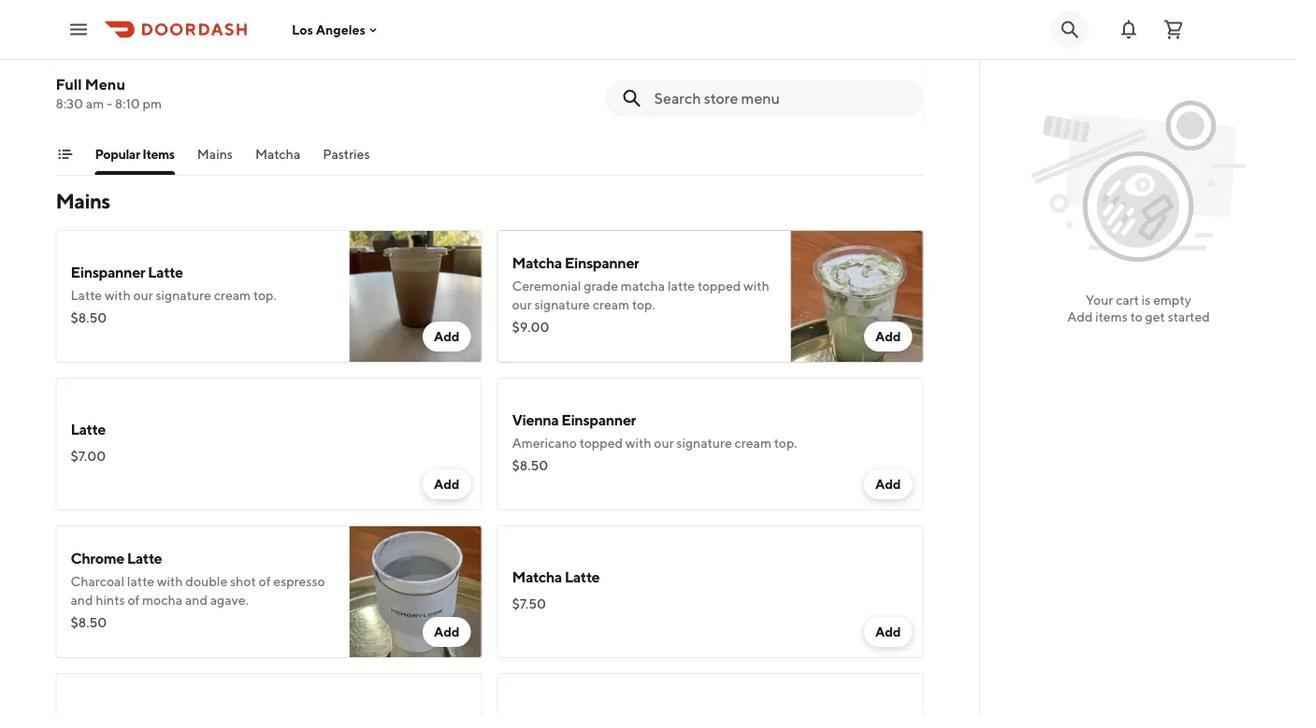 Task type: vqa. For each thing, say whether or not it's contained in the screenshot.
the leftmost topped
yes



Task type: locate. For each thing, give the bounding box(es) containing it.
and down charcoal
[[71, 592, 93, 608]]

angeles
[[316, 22, 366, 37]]

of
[[259, 574, 271, 589], [128, 592, 140, 608]]

chrome latte image
[[349, 526, 482, 658]]

1 horizontal spatial and
[[185, 592, 208, 608]]

0 horizontal spatial of
[[128, 592, 140, 608]]

popular items
[[95, 146, 175, 162]]

latte
[[668, 278, 695, 294], [127, 574, 154, 589]]

cart
[[1116, 292, 1139, 308]]

to
[[1130, 309, 1143, 325]]

0 horizontal spatial top.
[[253, 288, 277, 303]]

$7.50
[[512, 596, 546, 612]]

latte inside matcha einspanner ceremonial grade matcha latte topped with our signature cream top. $9.00
[[668, 278, 695, 294]]

mains button
[[197, 145, 233, 175]]

americano up 'menu'
[[71, 44, 143, 62]]

2 horizontal spatial our
[[654, 435, 674, 451]]

cheese
[[741, 59, 783, 75]]

1 vertical spatial latte
[[127, 574, 154, 589]]

get
[[1145, 309, 1165, 325]]

signature inside vienna einspanner americano topped with our signature cream top. $8.50 add
[[677, 435, 732, 451]]

mains right the items
[[197, 146, 233, 162]]

1 vertical spatial matcha
[[512, 254, 562, 272]]

0 vertical spatial mains
[[197, 146, 233, 162]]

1 horizontal spatial mains
[[197, 146, 233, 162]]

matcha right mains button
[[255, 146, 300, 162]]

hints
[[96, 592, 125, 608]]

0 horizontal spatial and
[[71, 592, 93, 608]]

our inside matcha einspanner ceremonial grade matcha latte topped with our signature cream top. $9.00
[[512, 297, 532, 312]]

am
[[86, 96, 104, 111]]

latte
[[148, 263, 183, 281], [71, 288, 102, 303], [71, 420, 106, 438], [127, 549, 162, 567], [565, 568, 600, 586]]

0 vertical spatial americano
[[71, 44, 143, 62]]

cream inside matcha einspanner ceremonial grade matcha latte topped with our signature cream top. $9.00
[[593, 297, 630, 312]]

latte for matcha
[[565, 568, 600, 586]]

americano down vienna
[[512, 435, 577, 451]]

with inside vienna einspanner americano topped with our signature cream top. $8.50 add
[[626, 435, 651, 451]]

$9.00
[[512, 319, 549, 335]]

agave.
[[210, 592, 249, 608]]

our
[[133, 288, 153, 303], [512, 297, 532, 312], [654, 435, 674, 451]]

$8.50 inside vienna einspanner americano topped with our signature cream top. $8.50 add
[[512, 458, 548, 473]]

topped
[[698, 278, 741, 294], [580, 435, 623, 451]]

0 horizontal spatial latte
[[127, 574, 154, 589]]

1 horizontal spatial latte
[[668, 278, 695, 294]]

powdered
[[554, 59, 615, 75]]

einspanner inside einspanner latte latte with our signature cream top. $8.50
[[71, 263, 145, 281]]

1 vertical spatial $8.50
[[512, 458, 548, 473]]

our inside vienna einspanner americano topped with our signature cream top. $8.50 add
[[654, 435, 674, 451]]

top.
[[253, 288, 277, 303], [632, 297, 655, 312], [774, 435, 797, 451]]

0 vertical spatial $8.50
[[71, 310, 107, 325]]

$7.00
[[71, 448, 106, 464]]

0 horizontal spatial americano
[[71, 44, 143, 62]]

0 vertical spatial latte
[[668, 278, 695, 294]]

matcha einspanner ceremonial grade matcha latte topped with our signature cream top. $9.00
[[512, 254, 770, 335]]

8:10
[[115, 96, 140, 111]]

and
[[71, 592, 93, 608], [185, 592, 208, 608]]

pastries button
[[323, 145, 370, 175]]

1 vertical spatial topped
[[580, 435, 623, 451]]

1 horizontal spatial top.
[[632, 297, 655, 312]]

1 vertical spatial of
[[128, 592, 140, 608]]

of right hints
[[128, 592, 140, 608]]

los angeles button
[[292, 22, 381, 37]]

mains down 'show menu categories' image
[[56, 189, 110, 213]]

latte up mocha
[[127, 574, 154, 589]]

with inside einspanner latte latte with our signature cream top. $8.50
[[105, 288, 131, 303]]

latte for einspanner
[[148, 263, 183, 281]]

espresso
[[273, 574, 325, 589]]

2 vertical spatial matcha
[[512, 568, 562, 586]]

1 horizontal spatial our
[[512, 297, 532, 312]]

0 horizontal spatial our
[[133, 288, 153, 303]]

mains
[[197, 146, 233, 162], [56, 189, 110, 213]]

$8.50
[[71, 310, 107, 325], [512, 458, 548, 473], [71, 615, 107, 630]]

latte inside "chrome latte charcoal latte with double shot of espresso and hints of mocha and agave. $8.50"
[[127, 549, 162, 567]]

1 horizontal spatial americano
[[512, 435, 577, 451]]

matcha for matcha
[[255, 146, 300, 162]]

einspanner
[[565, 254, 639, 272], [71, 263, 145, 281], [561, 411, 636, 429]]

matcha
[[255, 146, 300, 162], [512, 254, 562, 272], [512, 568, 562, 586]]

chrome
[[71, 549, 124, 567]]

1 horizontal spatial signature
[[535, 297, 590, 312]]

los angeles
[[292, 22, 366, 37]]

0 vertical spatial matcha
[[255, 146, 300, 162]]

einspanner inside matcha einspanner ceremonial grade matcha latte topped with our signature cream top. $9.00
[[565, 254, 639, 272]]

pastries
[[323, 146, 370, 162]]

$8.50 inside einspanner latte latte with our signature cream top. $8.50
[[71, 310, 107, 325]]

cream
[[701, 59, 738, 75], [214, 288, 251, 303], [593, 297, 630, 312], [735, 435, 772, 451]]

2 vertical spatial $8.50
[[71, 615, 107, 630]]

1 vertical spatial americano
[[512, 435, 577, 451]]

latte inside "chrome latte charcoal latte with double shot of espresso and hints of mocha and agave. $8.50"
[[127, 574, 154, 589]]

grade
[[584, 278, 618, 294]]

with
[[673, 59, 699, 75], [744, 278, 770, 294], [105, 288, 131, 303], [626, 435, 651, 451], [157, 574, 183, 589]]

0 vertical spatial topped
[[698, 278, 741, 294]]

2 horizontal spatial signature
[[677, 435, 732, 451]]

with for einspanner
[[626, 435, 651, 451]]

1 horizontal spatial topped
[[698, 278, 741, 294]]

topped inside matcha einspanner ceremonial grade matcha latte topped with our signature cream top. $9.00
[[698, 278, 741, 294]]

ceremonial
[[512, 278, 581, 294]]

1 vertical spatial mains
[[56, 189, 110, 213]]

0 horizontal spatial topped
[[580, 435, 623, 451]]

add inside vienna einspanner americano topped with our signature cream top. $8.50 add
[[875, 477, 901, 492]]

0 horizontal spatial signature
[[156, 288, 211, 303]]

of right shot
[[259, 574, 271, 589]]

matcha up $7.50 on the left bottom of the page
[[512, 568, 562, 586]]

einspanner latte latte with our signature cream top. $8.50
[[71, 263, 277, 325]]

topped inside vienna einspanner americano topped with our signature cream top. $8.50 add
[[580, 435, 623, 451]]

notification bell image
[[1118, 18, 1140, 41]]

and down double
[[185, 592, 208, 608]]

los
[[292, 22, 313, 37]]

signature inside einspanner latte latte with our signature cream top. $8.50
[[156, 288, 211, 303]]

double
[[186, 574, 227, 589]]

filling.
[[786, 59, 822, 75]]

matcha inside matcha einspanner ceremonial grade matcha latte topped with our signature cream top. $9.00
[[512, 254, 562, 272]]

signature
[[156, 288, 211, 303], [535, 297, 590, 312], [677, 435, 732, 451]]

americano
[[71, 44, 143, 62], [512, 435, 577, 451]]

2 horizontal spatial top.
[[774, 435, 797, 451]]

add button
[[423, 322, 471, 352], [864, 322, 912, 352], [423, 470, 471, 499], [864, 470, 912, 499], [423, 617, 471, 647], [864, 617, 912, 647]]

choco powdered top filled with cream cheese filling.
[[512, 59, 822, 75]]

filled
[[640, 59, 670, 75]]

vienna
[[512, 411, 559, 429]]

matcha up ceremonial
[[512, 254, 562, 272]]

with inside "chrome latte charcoal latte with double shot of espresso and hints of mocha and agave. $8.50"
[[157, 574, 183, 589]]

items
[[1096, 309, 1128, 325]]

add
[[1067, 309, 1093, 325], [434, 329, 460, 344], [875, 329, 901, 344], [434, 477, 460, 492], [875, 477, 901, 492], [434, 624, 460, 640], [875, 624, 901, 640]]

0 vertical spatial of
[[259, 574, 271, 589]]

einspanner inside vienna einspanner americano topped with our signature cream top. $8.50 add
[[561, 411, 636, 429]]

latte right matcha
[[668, 278, 695, 294]]



Task type: describe. For each thing, give the bounding box(es) containing it.
with for powdered
[[673, 59, 699, 75]]

8:30
[[56, 96, 83, 111]]

matcha
[[621, 278, 665, 294]]

-
[[107, 96, 112, 111]]

matcha for matcha einspanner ceremonial grade matcha latte topped with our signature cream top. $9.00
[[512, 254, 562, 272]]

einspanner for vienna
[[561, 411, 636, 429]]

einspanner latte image
[[349, 230, 482, 363]]

top. inside einspanner latte latte with our signature cream top. $8.50
[[253, 288, 277, 303]]

0 items, open order cart image
[[1163, 18, 1185, 41]]

show menu categories image
[[58, 147, 72, 162]]

0 horizontal spatial mains
[[56, 189, 110, 213]]

cream inside vienna einspanner americano topped with our signature cream top. $8.50 add
[[735, 435, 772, 451]]

cream inside einspanner latte latte with our signature cream top. $8.50
[[214, 288, 251, 303]]

latte for chrome
[[127, 549, 162, 567]]

$8.50 inside "chrome latte charcoal latte with double shot of espresso and hints of mocha and agave. $8.50"
[[71, 615, 107, 630]]

menu
[[85, 75, 125, 93]]

Item Search search field
[[654, 88, 909, 108]]

americano inside vienna einspanner americano topped with our signature cream top. $8.50 add
[[512, 435, 577, 451]]

chrome latte charcoal latte with double shot of espresso and hints of mocha and agave. $8.50
[[71, 549, 325, 630]]

1 horizontal spatial of
[[259, 574, 271, 589]]

1 and from the left
[[71, 592, 93, 608]]

your cart is empty add items to get started
[[1067, 292, 1210, 325]]

full menu 8:30 am - 8:10 pm
[[56, 75, 162, 111]]

top. inside vienna einspanner americano topped with our signature cream top. $8.50 add
[[774, 435, 797, 451]]

$6.50
[[71, 72, 107, 88]]

popular
[[95, 146, 140, 162]]

matcha button
[[255, 145, 300, 175]]

top. inside matcha einspanner ceremonial grade matcha latte topped with our signature cream top. $9.00
[[632, 297, 655, 312]]

top
[[618, 59, 638, 75]]

2 and from the left
[[185, 592, 208, 608]]

open menu image
[[67, 18, 90, 41]]

empty
[[1153, 292, 1191, 308]]

matcha einspanner image
[[791, 230, 924, 363]]

einspanner for matcha
[[565, 254, 639, 272]]

our inside einspanner latte latte with our signature cream top. $8.50
[[133, 288, 153, 303]]

matcha for matcha latte
[[512, 568, 562, 586]]

choco
[[512, 59, 552, 75]]

items
[[142, 146, 175, 162]]

your
[[1086, 292, 1113, 308]]

matcha latte
[[512, 568, 600, 586]]

started
[[1168, 309, 1210, 325]]

vienna einspanner americano topped with our signature cream top. $8.50 add
[[512, 411, 901, 492]]

add inside your cart is empty add items to get started
[[1067, 309, 1093, 325]]

signature inside matcha einspanner ceremonial grade matcha latte topped with our signature cream top. $9.00
[[535, 297, 590, 312]]

with for latte
[[157, 574, 183, 589]]

pm
[[143, 96, 162, 111]]

with inside matcha einspanner ceremonial grade matcha latte topped with our signature cream top. $9.00
[[744, 278, 770, 294]]

charcoal
[[71, 574, 124, 589]]

mocha
[[142, 592, 183, 608]]

shot
[[230, 574, 256, 589]]

full
[[56, 75, 82, 93]]

is
[[1142, 292, 1151, 308]]



